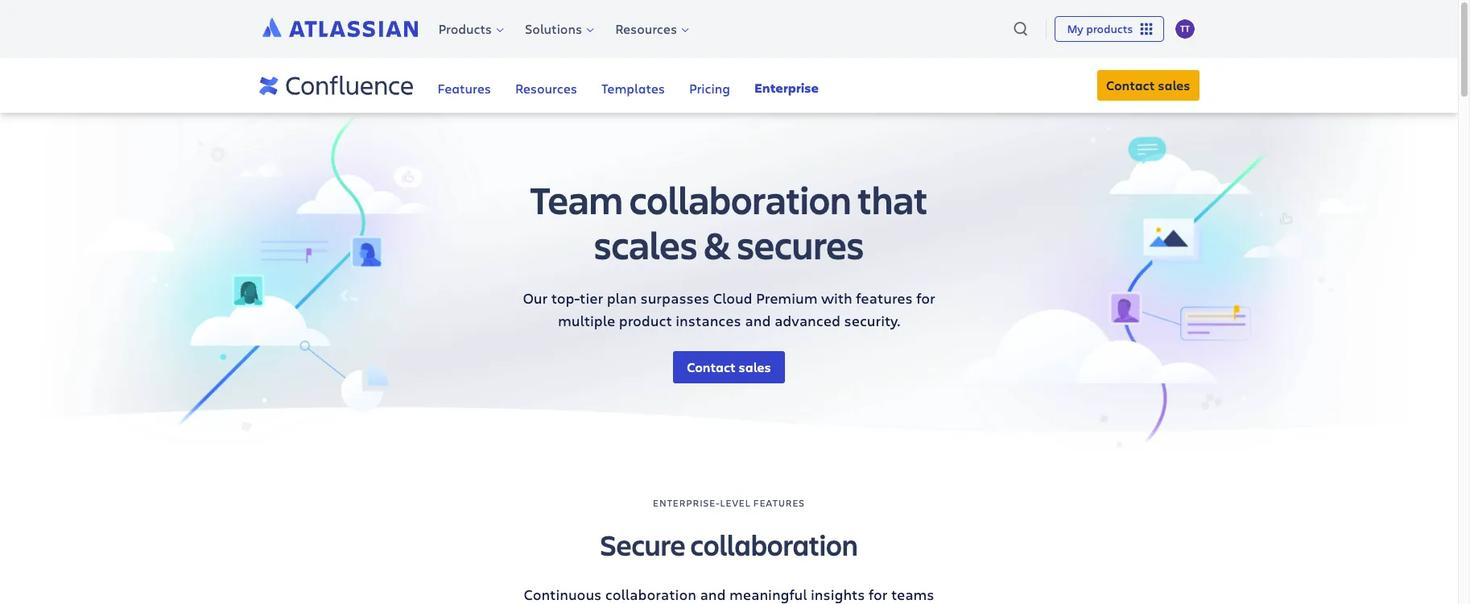 Task type: locate. For each thing, give the bounding box(es) containing it.
0 vertical spatial collaboration
[[630, 174, 852, 225]]

collaboration for secure
[[691, 525, 858, 564]]

with
[[821, 288, 853, 308]]

sales down and
[[739, 358, 771, 376]]

0 horizontal spatial resources
[[515, 80, 577, 97]]

1 vertical spatial sales
[[739, 358, 771, 376]]

collaboration inside team collaboration that scales & secures
[[630, 174, 852, 225]]

team
[[531, 174, 623, 225]]

multiple
[[558, 311, 615, 330]]

1 horizontal spatial resources link
[[604, 17, 698, 40]]

resources down solutions
[[515, 80, 577, 97]]

features
[[856, 288, 913, 308], [754, 496, 805, 509]]

1 vertical spatial contact
[[687, 358, 736, 376]]

0 vertical spatial resources
[[615, 20, 677, 37]]

resources link up templates link
[[604, 17, 698, 40]]

contact sales down app switcher icon
[[1107, 77, 1191, 94]]

1 vertical spatial resources link
[[515, 60, 577, 110]]

features right level
[[754, 496, 805, 509]]

products
[[439, 20, 492, 37]]

collaboration
[[630, 174, 852, 225], [691, 525, 858, 564]]

pricing
[[689, 80, 730, 97]]

0 vertical spatial contact sales link
[[1098, 70, 1200, 101]]

1 horizontal spatial contact
[[1107, 77, 1155, 94]]

features up security. at the right
[[856, 288, 913, 308]]

0 horizontal spatial features
[[754, 496, 805, 509]]

that
[[858, 174, 928, 225]]

templates
[[602, 80, 665, 97]]

contact sales for bottommost the contact sales "link"
[[687, 358, 771, 376]]

scales
[[594, 219, 698, 270]]

contact down instances
[[687, 358, 736, 376]]

contact for the rightmost the contact sales "link"
[[1107, 77, 1155, 94]]

advanced
[[775, 311, 841, 330]]

0 horizontal spatial contact sales
[[687, 358, 771, 376]]

pricing link
[[689, 60, 730, 110]]

1 horizontal spatial features
[[856, 288, 913, 308]]

features inside our top-tier plan surpasses cloud premium with features for multiple product instances and advanced security.
[[856, 288, 913, 308]]

0 horizontal spatial contact sales link
[[673, 351, 785, 383]]

contact sales link
[[1098, 70, 1200, 101], [673, 351, 785, 383]]

1 vertical spatial contact sales
[[687, 358, 771, 376]]

contact sales link down instances
[[673, 351, 785, 383]]

resources
[[615, 20, 677, 37], [515, 80, 577, 97]]

enterprise-
[[653, 496, 720, 509]]

solutions
[[525, 20, 582, 37]]

contact down app switcher icon
[[1107, 77, 1155, 94]]

tier
[[580, 288, 603, 308]]

0 vertical spatial contact sales
[[1107, 77, 1191, 94]]

features link
[[438, 60, 491, 110]]

0 vertical spatial features
[[856, 288, 913, 308]]

1 vertical spatial collaboration
[[691, 525, 858, 564]]

contact sales link down app switcher icon
[[1098, 70, 1200, 101]]

enterprise link
[[755, 60, 819, 110]]

0 horizontal spatial resources link
[[515, 60, 577, 110]]

1 horizontal spatial sales
[[1158, 77, 1191, 94]]

0 horizontal spatial contact
[[687, 358, 736, 376]]

plan
[[607, 288, 637, 308]]

contact sales down instances
[[687, 358, 771, 376]]

contact
[[1107, 77, 1155, 94], [687, 358, 736, 376]]

features
[[438, 80, 491, 97]]

1 vertical spatial features
[[754, 496, 805, 509]]

0 horizontal spatial sales
[[739, 358, 771, 376]]

contact for bottommost the contact sales "link"
[[687, 358, 736, 376]]

products link
[[427, 17, 512, 40]]

1 horizontal spatial contact sales
[[1107, 77, 1191, 94]]

resources link down solutions
[[515, 60, 577, 110]]

sales down terry turtle image
[[1158, 77, 1191, 94]]

enterprise-level features
[[653, 496, 805, 509]]

resources up templates link
[[615, 20, 677, 37]]

resources link
[[604, 17, 698, 40], [515, 60, 577, 110]]

0 vertical spatial resources link
[[604, 17, 698, 40]]

our
[[523, 288, 548, 308]]

1 horizontal spatial resources
[[615, 20, 677, 37]]

0 vertical spatial contact
[[1107, 77, 1155, 94]]

terry turtle image
[[1175, 19, 1195, 39]]

sales
[[1158, 77, 1191, 94], [739, 358, 771, 376]]

contact sales
[[1107, 77, 1191, 94], [687, 358, 771, 376]]

app switcher image
[[1138, 20, 1155, 38]]



Task type: vqa. For each thing, say whether or not it's contained in the screenshot.
right Contact sales
yes



Task type: describe. For each thing, give the bounding box(es) containing it.
1 horizontal spatial contact sales link
[[1098, 70, 1200, 101]]

1 vertical spatial resources
[[515, 80, 577, 97]]

premium
[[756, 288, 818, 308]]

top-
[[551, 288, 580, 308]]

cloud
[[713, 288, 753, 308]]

surpasses
[[641, 288, 710, 308]]

templates link
[[602, 60, 665, 110]]

1 vertical spatial contact sales link
[[673, 351, 785, 383]]

solutions link
[[514, 17, 603, 40]]

team collaboration that scales & secures
[[531, 174, 928, 270]]

product
[[619, 311, 672, 330]]

enterprise
[[755, 79, 819, 97]]

secure
[[600, 525, 686, 564]]

security.
[[844, 311, 900, 330]]

secure collaboration
[[600, 525, 858, 564]]

our top-tier plan surpasses cloud premium with features for multiple product instances and advanced security.
[[523, 288, 936, 330]]

instances
[[676, 311, 742, 330]]

collaboration for team
[[630, 174, 852, 225]]

level
[[720, 496, 751, 509]]

&
[[704, 219, 731, 270]]

and
[[745, 311, 771, 330]]

for
[[917, 288, 936, 308]]

secures
[[737, 219, 864, 270]]

contact sales for the rightmost the contact sales "link"
[[1107, 77, 1191, 94]]

atlassian logo image
[[262, 18, 418, 37]]

0 vertical spatial sales
[[1158, 77, 1191, 94]]



